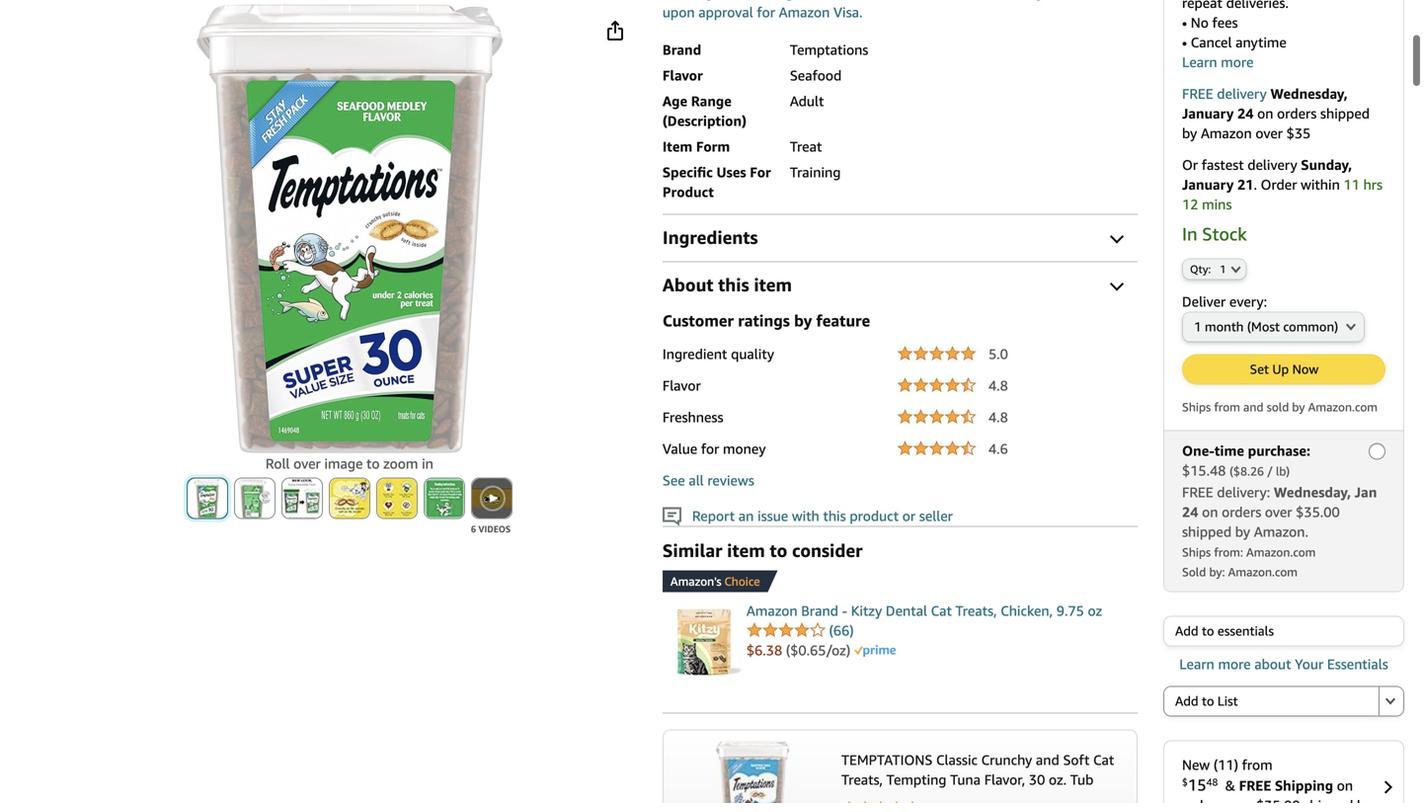 Task type: locate. For each thing, give the bounding box(es) containing it.
orders inside on orders shipped by amazon over $35
[[1278, 105, 1318, 122]]

add inside radio
[[1176, 694, 1199, 709]]

1 vertical spatial •
[[1183, 34, 1188, 50]]

item
[[754, 274, 792, 295], [727, 540, 766, 561]]

0 vertical spatial brand
[[663, 41, 702, 58]]

0 vertical spatial 24
[[1238, 105, 1254, 122]]

wednesday, up $35
[[1271, 85, 1349, 102]]

your
[[1296, 656, 1324, 672]]

2 ships from the top
[[1183, 545, 1212, 559]]

1 vertical spatial ships
[[1183, 545, 1212, 559]]

2 vertical spatial on
[[1338, 778, 1354, 794]]

on down free delivery
[[1258, 105, 1274, 122]]

24 for shipped
[[1183, 504, 1199, 520]]

add for add to list
[[1176, 694, 1199, 709]]

for right value
[[701, 441, 720, 457]]

• left cancel in the top right of the page
[[1183, 34, 1188, 50]]

delivery up order
[[1248, 157, 1298, 173]]

0 horizontal spatial this
[[719, 274, 750, 295]]

one-time purchase: $15.48 ( $8.26 / lb)
[[1183, 443, 1311, 479]]

adult
[[790, 93, 824, 109]]

0 vertical spatial amazon.com
[[1309, 400, 1379, 414]]

amazon.
[[1255, 524, 1309, 540]]

amazon.com down the 'now'
[[1309, 400, 1379, 414]]

on for (
[[1203, 504, 1219, 520]]

0 vertical spatial orders
[[1278, 105, 1318, 122]]

1 vertical spatial amazon
[[1202, 125, 1253, 141]]

24 inside wednesday, jan 24
[[1183, 504, 1199, 520]]

amazon
[[779, 4, 830, 20], [1202, 125, 1253, 141], [747, 603, 798, 619]]

1 vertical spatial orders
[[1222, 504, 1262, 520]]

1 flavor from the top
[[663, 67, 703, 83]]

11 hrs 12 mins
[[1183, 176, 1384, 212]]

by up from:
[[1236, 524, 1251, 540]]

1 vertical spatial 24
[[1183, 504, 1199, 520]]

form
[[697, 138, 730, 154]]

shipped up sunday,
[[1321, 105, 1371, 122]]

treats,
[[956, 603, 998, 619]]

0 vertical spatial for
[[757, 4, 776, 20]]

on inside on orders over $35.00 shipped b
[[1338, 778, 1354, 794]]

add down learn
[[1176, 694, 1199, 709]]

ingredients
[[663, 227, 758, 248]]

to left zoom
[[367, 455, 380, 472]]

upon approval for amazon visa.
[[663, 4, 863, 20]]

consider
[[793, 540, 863, 561]]

0 vertical spatial flavor
[[663, 67, 703, 83]]

add to list
[[1176, 694, 1239, 709]]

item
[[663, 138, 693, 154]]

48
[[1207, 777, 1219, 788]]

0 vertical spatial january
[[1183, 105, 1235, 122]]

1 vertical spatial flavor
[[663, 377, 701, 394]]

1 vertical spatial 1
[[1195, 319, 1202, 334]]

0 vertical spatial ships
[[1183, 400, 1212, 414]]

choice
[[725, 574, 760, 588]]

1 month (most common)
[[1195, 319, 1339, 334]]

2 january from the top
[[1183, 176, 1235, 193]]

0 vertical spatial 4.8
[[989, 377, 1009, 394]]

amazon brand - kitzy dental cat treats, chicken, 9.75 oz link
[[747, 603, 1103, 619]]

amazon brand - kitzy dental cat treats, chicken, 9.75 oz
[[747, 603, 1103, 619]]

(66)
[[830, 622, 854, 639]]

2 add from the top
[[1176, 694, 1199, 709]]

by inside on orders over $35.00 shipped by amazon.
[[1236, 524, 1251, 540]]

amazon up '$6.38'
[[747, 603, 798, 619]]

0 vertical spatial on
[[1258, 105, 1274, 122]]

free down $15.48
[[1183, 484, 1214, 500]]

1 horizontal spatial from
[[1243, 757, 1273, 773]]

deliver every:
[[1183, 293, 1268, 310]]

flavor for ingredient quality
[[663, 377, 701, 394]]

january for wednesday, january 24
[[1183, 105, 1235, 122]]

january for sunday, january 21
[[1183, 176, 1235, 193]]

0 horizontal spatial from
[[1215, 400, 1241, 414]]

issue
[[758, 508, 789, 524]]

learn more link
[[1183, 54, 1254, 70]]

1 horizontal spatial dropdown image
[[1386, 697, 1396, 705]]

0 vertical spatial free
[[1183, 85, 1214, 102]]

4.8 down 5.0
[[989, 377, 1009, 394]]

1 • from the top
[[1183, 14, 1188, 31]]

report an issue with this product or seller image
[[663, 507, 682, 526]]

None radio
[[1380, 686, 1405, 717]]

4.8 up 4.6
[[989, 409, 1009, 425]]

ships up sold
[[1183, 545, 1212, 559]]

amazon's choice
[[671, 574, 760, 588]]

• left no
[[1183, 14, 1188, 31]]

None submit
[[188, 479, 227, 518], [235, 479, 275, 518], [283, 479, 322, 518], [330, 479, 369, 518], [377, 479, 417, 518], [425, 479, 464, 518], [472, 479, 512, 518], [1380, 687, 1404, 716], [188, 479, 227, 518], [235, 479, 275, 518], [283, 479, 322, 518], [330, 479, 369, 518], [377, 479, 417, 518], [425, 479, 464, 518], [472, 479, 512, 518], [1380, 687, 1404, 716]]

1 ships from the top
[[1183, 400, 1212, 414]]

21
[[1238, 176, 1254, 193]]

$6.38 ($0.65/oz)
[[747, 642, 855, 658]]

to up learn
[[1203, 624, 1215, 639]]

1 vertical spatial wednesday,
[[1275, 484, 1352, 500]]

on orders shipped by amazon over $35
[[1183, 105, 1371, 141]]

wednesday, january 24
[[1183, 85, 1349, 122]]

1 vertical spatial this
[[824, 508, 847, 524]]

free right &
[[1240, 778, 1272, 794]]

by right sold
[[1293, 400, 1306, 414]]

1 vertical spatial dropdown image
[[1386, 697, 1396, 705]]

24 for amazon
[[1238, 105, 1254, 122]]

orders down the 15
[[1183, 797, 1223, 803]]

sold
[[1267, 400, 1290, 414]]

this right the about
[[719, 274, 750, 295]]

1 vertical spatial shipped
[[1183, 524, 1232, 540]]

shipped inside on orders shipped by amazon over $35
[[1321, 105, 1371, 122]]

0 vertical spatial wednesday,
[[1271, 85, 1349, 102]]

ships for ships from and sold by amazon.com
[[1183, 400, 1212, 414]]

dropdown image
[[1232, 265, 1242, 273], [1386, 697, 1396, 705]]

1 vertical spatial add
[[1176, 694, 1199, 709]]

1 horizontal spatial this
[[824, 508, 847, 524]]

on orders over $35.00 shipped b
[[1183, 778, 1373, 803]]

1 vertical spatial $35.00
[[1257, 797, 1301, 803]]

add up learn
[[1176, 624, 1199, 639]]

age range (description)
[[663, 93, 747, 129]]

2 vertical spatial orders
[[1183, 797, 1223, 803]]

0 vertical spatial dropdown image
[[1232, 265, 1242, 273]]

0 vertical spatial from
[[1215, 400, 1241, 414]]

one-
[[1183, 443, 1215, 459]]

1 down deliver on the right of the page
[[1195, 319, 1202, 334]]

0 vertical spatial 1
[[1221, 263, 1227, 276]]

item up 'customer ratings by feature'
[[754, 274, 792, 295]]

over left $35
[[1256, 125, 1284, 141]]

shipped inside on orders over $35.00 shipped by amazon.
[[1183, 524, 1232, 540]]

about this item
[[663, 274, 792, 295]]

over right roll
[[294, 455, 321, 472]]

0 vertical spatial •
[[1183, 14, 1188, 31]]

amazon inside on orders shipped by amazon over $35
[[1202, 125, 1253, 141]]

add inside button
[[1176, 624, 1199, 639]]

cat
[[931, 603, 952, 619]]

flavor up the age
[[663, 67, 703, 83]]

january inside sunday, january 21
[[1183, 176, 1235, 193]]

1 right qty:
[[1221, 263, 1227, 276]]

0 vertical spatial add
[[1176, 624, 1199, 639]]

january inside the wednesday, january 24
[[1183, 105, 1235, 122]]

0 horizontal spatial 1
[[1195, 319, 1202, 334]]

1 vertical spatial january
[[1183, 176, 1235, 193]]

flavor for brand
[[663, 67, 703, 83]]

item up choice
[[727, 540, 766, 561]]

0 horizontal spatial for
[[701, 441, 720, 457]]

shipped up from:
[[1183, 524, 1232, 540]]

$35
[[1287, 125, 1312, 141]]

1 horizontal spatial on
[[1258, 105, 1274, 122]]

sunday, january 21
[[1183, 157, 1353, 193]]

wednesday, inside the wednesday, january 24
[[1271, 85, 1349, 102]]

this
[[719, 274, 750, 295], [824, 508, 847, 524]]

1 vertical spatial for
[[701, 441, 720, 457]]

ships inside ships from: amazon.com sold by: amazon.com
[[1183, 545, 1212, 559]]

4.8
[[989, 377, 1009, 394], [989, 409, 1009, 425]]

12
[[1183, 196, 1199, 212]]

from left and
[[1215, 400, 1241, 414]]

1 vertical spatial brand
[[802, 603, 839, 619]]

qty:
[[1191, 263, 1212, 276]]

free down learn more link
[[1183, 85, 1214, 102]]

1 vertical spatial on
[[1203, 504, 1219, 520]]

0 vertical spatial item
[[754, 274, 792, 295]]

feature
[[817, 311, 871, 330]]

no
[[1191, 14, 1209, 31]]

0 horizontal spatial brand
[[663, 41, 702, 58]]

this right with
[[824, 508, 847, 524]]

amazon.com down amazon.
[[1247, 545, 1317, 559]]

24 down free delivery:
[[1183, 504, 1199, 520]]

24 down the free delivery link
[[1238, 105, 1254, 122]]

0 horizontal spatial 24
[[1183, 504, 1199, 520]]

january down free delivery
[[1183, 105, 1235, 122]]

amazon.com down from:
[[1229, 565, 1298, 579]]

$35.00 down & free shipping at the bottom right of page
[[1257, 797, 1301, 803]]

about
[[1255, 656, 1292, 672]]

to left list
[[1203, 694, 1215, 709]]

1 vertical spatial amazon.com
[[1247, 545, 1317, 559]]

brand down the upon
[[663, 41, 702, 58]]

1 vertical spatial 4.8
[[989, 409, 1009, 425]]

shipped down shipping
[[1305, 797, 1354, 803]]

0 vertical spatial this
[[719, 274, 750, 295]]

range
[[691, 93, 732, 109]]

value for money
[[663, 441, 766, 457]]

wednesday, down lb)
[[1275, 484, 1352, 500]]

1 horizontal spatial 24
[[1238, 105, 1254, 122]]

wednesday, inside wednesday, jan 24
[[1275, 484, 1352, 500]]

orders down delivery:
[[1222, 504, 1262, 520]]

roll over image to zoom in
[[266, 455, 434, 472]]

0 vertical spatial $35.00
[[1297, 504, 1341, 520]]

january up mins
[[1183, 176, 1235, 193]]

0 vertical spatial shipped
[[1321, 105, 1371, 122]]

to inside radio
[[1203, 694, 1215, 709]]

24 inside the wednesday, january 24
[[1238, 105, 1254, 122]]

1 vertical spatial free
[[1183, 484, 1214, 500]]

delivery down learn more
[[1218, 85, 1268, 102]]

0 horizontal spatial on
[[1203, 504, 1219, 520]]

$35.00 inside on orders over $35.00 shipped by amazon.
[[1297, 504, 1341, 520]]

2 4.8 from the top
[[989, 409, 1009, 425]]

$35.00
[[1297, 504, 1341, 520], [1257, 797, 1301, 803]]

by up or at the right top of the page
[[1183, 125, 1198, 141]]

2 vertical spatial shipped
[[1305, 797, 1354, 803]]

on inside on orders over $35.00 shipped by amazon.
[[1203, 504, 1219, 520]]

brand left -
[[802, 603, 839, 619]]

1 january from the top
[[1183, 105, 1235, 122]]

on orders over $35.00 shipped by amazon.
[[1183, 504, 1341, 540]]

on right shipping
[[1338, 778, 1354, 794]]

an
[[739, 508, 754, 524]]

free
[[1183, 85, 1214, 102], [1183, 484, 1214, 500], [1240, 778, 1272, 794]]

orders
[[1278, 105, 1318, 122], [1222, 504, 1262, 520], [1183, 797, 1223, 803]]

$8.26
[[1234, 464, 1265, 478]]

by inside on orders shipped by amazon over $35
[[1183, 125, 1198, 141]]

2 vertical spatial amazon.com
[[1229, 565, 1298, 579]]

1 vertical spatial from
[[1243, 757, 1273, 773]]

add to essentials button
[[1165, 617, 1404, 646]]

orders inside on orders over $35.00 shipped by amazon.
[[1222, 504, 1262, 520]]

over down &
[[1226, 797, 1253, 803]]

add to essentials
[[1176, 624, 1275, 639]]

wednesday, jan 24
[[1183, 484, 1378, 520]]

0 horizontal spatial dropdown image
[[1232, 265, 1242, 273]]

over up amazon.
[[1266, 504, 1293, 520]]

over inside on orders shipped by amazon over $35
[[1256, 125, 1284, 141]]

amazon.com for ships from and sold by amazon.com
[[1309, 400, 1379, 414]]

1 4.8 from the top
[[989, 377, 1009, 394]]

$35.00 inside on orders over $35.00 shipped b
[[1257, 797, 1301, 803]]

free delivery
[[1183, 85, 1268, 102]]

amazon left visa.
[[779, 4, 830, 20]]

1 add from the top
[[1176, 624, 1199, 639]]

upon approval for amazon visa. link
[[663, 0, 1138, 32]]

(description)
[[663, 112, 747, 129]]

$35.00 up amazon.
[[1297, 504, 1341, 520]]

item form
[[663, 138, 730, 154]]

dropdown image down essentials
[[1386, 697, 1396, 705]]

flavor
[[663, 67, 703, 83], [663, 377, 701, 394]]

on down free delivery:
[[1203, 504, 1219, 520]]

amazon.com
[[1309, 400, 1379, 414], [1247, 545, 1317, 559], [1229, 565, 1298, 579]]

ships up one-
[[1183, 400, 1212, 414]]

orders up $35
[[1278, 105, 1318, 122]]

wednesday,
[[1271, 85, 1349, 102], [1275, 484, 1352, 500]]

learn more
[[1183, 54, 1254, 70]]

ships from: amazon.com sold by: amazon.com
[[1183, 545, 1317, 579]]

1 horizontal spatial 1
[[1221, 263, 1227, 276]]

dropdown image right qty: 1
[[1232, 265, 1242, 273]]

2 flavor from the top
[[663, 377, 701, 394]]

on for 15
[[1338, 778, 1354, 794]]

for right 'approval'
[[757, 4, 776, 20]]

dropdown image inside "add to list" option group
[[1386, 697, 1396, 705]]

shipped inside on orders over $35.00 shipped b
[[1305, 797, 1354, 803]]

amazon up fastest
[[1202, 125, 1253, 141]]

flavor up freshness at the bottom
[[663, 377, 701, 394]]

from up & free shipping at the bottom right of page
[[1243, 757, 1273, 773]]

mins
[[1203, 196, 1233, 212]]

or fastest delivery
[[1183, 157, 1302, 173]]

brand
[[663, 41, 702, 58], [802, 603, 839, 619]]

2 • from the top
[[1183, 34, 1188, 50]]

orders inside on orders over $35.00 shipped b
[[1183, 797, 1223, 803]]

2 horizontal spatial on
[[1338, 778, 1354, 794]]



Task type: vqa. For each thing, say whether or not it's contained in the screenshot.
'from:'
yes



Task type: describe. For each thing, give the bounding box(es) containing it.
free delivery:
[[1183, 484, 1275, 500]]

0 vertical spatial delivery
[[1218, 85, 1268, 102]]

add for add to essentials
[[1176, 624, 1199, 639]]

shipped for (
[[1183, 524, 1232, 540]]

about this item button
[[663, 273, 1138, 297]]

shipping
[[1276, 778, 1334, 794]]

dropdown image
[[1347, 323, 1357, 331]]

Add to List radio
[[1164, 686, 1380, 717]]

15
[[1189, 776, 1207, 794]]

learn
[[1180, 656, 1215, 672]]

this inside dropdown button
[[719, 274, 750, 295]]

radio inactive image
[[1370, 443, 1386, 460]]

sunday,
[[1302, 157, 1353, 173]]

money
[[723, 441, 766, 457]]

1 vertical spatial delivery
[[1248, 157, 1298, 173]]

over inside on orders over $35.00 shipped by amazon.
[[1266, 504, 1293, 520]]

. order within
[[1254, 176, 1344, 193]]

sold
[[1183, 565, 1207, 579]]

set
[[1251, 362, 1270, 377]]

$35.00 for 15
[[1257, 797, 1301, 803]]

for
[[750, 164, 771, 180]]

see all reviews
[[663, 472, 755, 488]]

ingredient
[[663, 346, 728, 362]]

$15.48
[[1183, 462, 1227, 479]]

amazon's
[[671, 574, 722, 588]]

essentials
[[1218, 624, 1275, 639]]

ratings
[[738, 311, 790, 330]]

shipped for 15
[[1305, 797, 1354, 803]]

1 vertical spatial item
[[727, 540, 766, 561]]

upon
[[663, 4, 695, 20]]

/
[[1268, 464, 1274, 478]]

videos
[[479, 524, 511, 534]]

(66) link
[[830, 622, 854, 639]]

section expand image
[[1111, 229, 1125, 243]]

chicken,
[[1001, 603, 1054, 619]]

wednesday, for shipped
[[1271, 85, 1349, 102]]

11
[[1344, 176, 1361, 193]]

wednesday, for over
[[1275, 484, 1352, 500]]

list
[[1218, 694, 1239, 709]]

4.8 for freshness
[[989, 409, 1009, 425]]

qty: 1
[[1191, 263, 1227, 276]]

similar
[[663, 540, 723, 561]]

1 horizontal spatial for
[[757, 4, 776, 20]]

lb)
[[1277, 464, 1291, 478]]

temptations
[[790, 41, 869, 58]]

reviews
[[708, 472, 755, 488]]

month
[[1206, 319, 1245, 334]]

orders for 15
[[1183, 797, 1223, 803]]

similar item to consider
[[663, 540, 863, 561]]

more
[[1219, 656, 1252, 672]]

ships for ships from: amazon.com sold by: amazon.com
[[1183, 545, 1212, 559]]

add to list option group
[[1164, 686, 1405, 717]]

to inside button
[[1203, 624, 1215, 639]]

anytime
[[1236, 34, 1287, 50]]

within
[[1302, 176, 1341, 193]]

purchase:
[[1249, 443, 1311, 459]]

roll
[[266, 455, 290, 472]]

training
[[790, 164, 841, 180]]

2 vertical spatial free
[[1240, 778, 1272, 794]]

.
[[1254, 176, 1258, 193]]

on inside on orders shipped by amazon over $35
[[1258, 105, 1274, 122]]

seller
[[920, 508, 953, 524]]

visa.
[[834, 4, 863, 20]]

1 horizontal spatial brand
[[802, 603, 839, 619]]

over inside on orders over $35.00 shipped b
[[1226, 797, 1253, 803]]

zoom
[[384, 455, 418, 472]]

value
[[663, 441, 698, 457]]

all
[[689, 472, 704, 488]]

&
[[1226, 778, 1236, 794]]

quality
[[731, 346, 775, 362]]

fastest
[[1202, 157, 1245, 173]]

free delivery link
[[1183, 85, 1268, 102]]

ingredients button
[[663, 226, 1138, 249]]

4.6
[[989, 441, 1009, 457]]

in
[[1183, 223, 1198, 245]]

in stock
[[1183, 223, 1248, 245]]

every:
[[1230, 293, 1268, 310]]

stock
[[1203, 223, 1248, 245]]

essentials
[[1328, 656, 1389, 672]]

free for free delivery:
[[1183, 484, 1214, 500]]

in
[[422, 455, 434, 472]]

set up now button
[[1184, 355, 1385, 384]]

6
[[471, 524, 476, 534]]

with
[[792, 508, 820, 524]]

from inside the new (11) from $ 15 48
[[1243, 757, 1273, 773]]

freshness
[[663, 409, 724, 425]]

$35.00 for (
[[1297, 504, 1341, 520]]

kitzy
[[852, 603, 883, 619]]

amazon.com for ships from: amazon.com sold by: amazon.com
[[1229, 565, 1298, 579]]

report an issue with this product or seller
[[682, 508, 953, 524]]

0 vertical spatial amazon
[[779, 4, 830, 20]]

Add to List submit
[[1165, 687, 1380, 716]]

or
[[903, 508, 916, 524]]

deliver
[[1183, 293, 1227, 310]]

temptations classic crunchy and soft cat treats seafood medley flavor, 30 oz. tub image
[[196, 4, 503, 454]]

new (11) from $ 15 48
[[1183, 757, 1273, 794]]

approval
[[699, 4, 754, 20]]

product
[[850, 508, 899, 524]]

to down issue
[[770, 540, 788, 561]]

jan
[[1356, 484, 1378, 500]]

specific
[[663, 164, 713, 180]]

orders for (
[[1222, 504, 1262, 520]]

2 vertical spatial amazon
[[747, 603, 798, 619]]

customer
[[663, 311, 734, 330]]

from:
[[1215, 545, 1244, 559]]

4.8 for flavor
[[989, 377, 1009, 394]]

free for free delivery
[[1183, 85, 1214, 102]]

ships from and sold by amazon.com
[[1183, 400, 1379, 414]]

& free shipping
[[1226, 778, 1334, 794]]

learn more about your essentials
[[1180, 656, 1389, 672]]

by right the ratings
[[795, 311, 813, 330]]

• no fees • cancel anytime learn more
[[1183, 14, 1287, 70]]

set up now
[[1251, 362, 1320, 377]]

item inside dropdown button
[[754, 274, 792, 295]]

section expand image
[[1111, 277, 1125, 291]]

oz
[[1089, 603, 1103, 619]]

report an issue with this product or seller link
[[663, 507, 953, 526]]

new
[[1183, 757, 1211, 773]]



